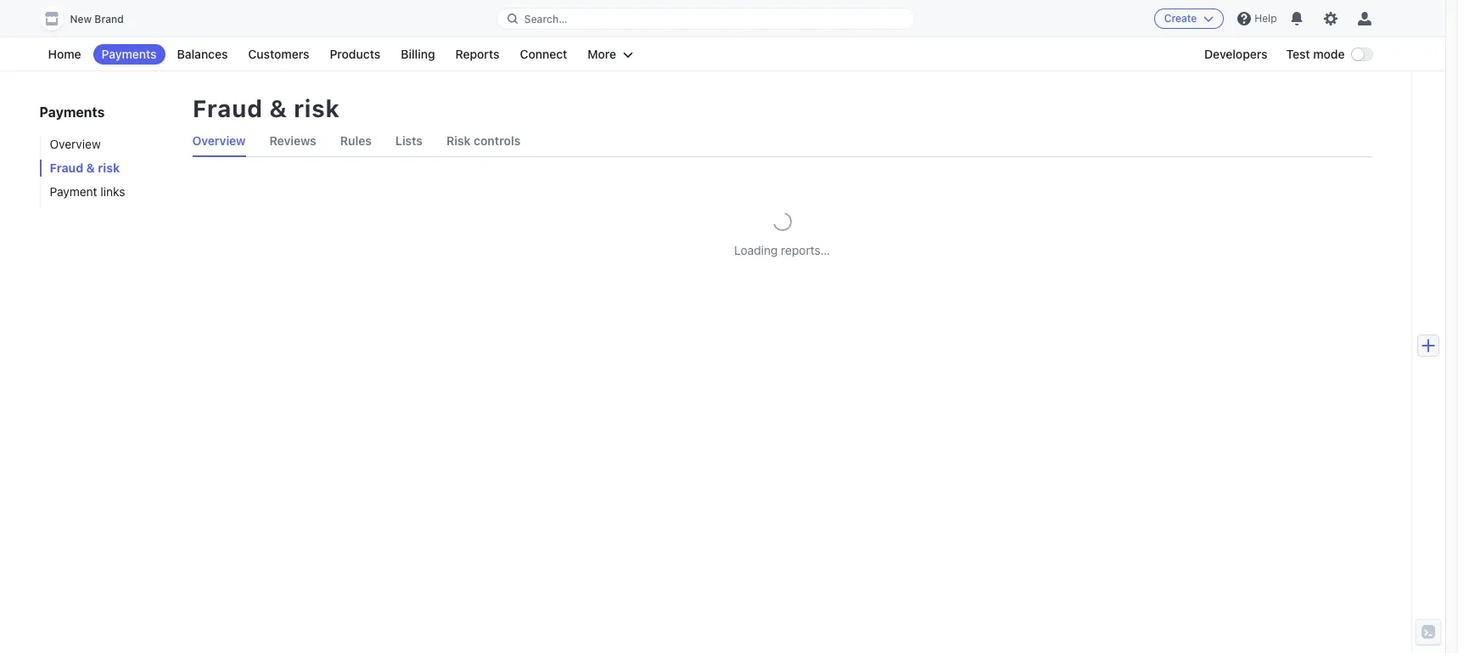 Task type: locate. For each thing, give the bounding box(es) containing it.
0 vertical spatial risk
[[294, 94, 340, 122]]

payments link
[[93, 44, 165, 65]]

0 horizontal spatial overview
[[50, 137, 101, 151]]

more
[[588, 47, 617, 61]]

1 horizontal spatial risk
[[294, 94, 340, 122]]

reports
[[456, 47, 500, 61]]

customers
[[248, 47, 309, 61]]

0 vertical spatial payments
[[102, 47, 157, 61]]

create button
[[1155, 8, 1225, 29]]

customers link
[[240, 44, 318, 65]]

1 vertical spatial &
[[86, 160, 95, 175]]

1 horizontal spatial overview
[[192, 133, 246, 148]]

fraud down balances link
[[192, 94, 263, 122]]

overview link for payments
[[39, 136, 175, 153]]

1 horizontal spatial &
[[269, 94, 287, 122]]

overview link
[[192, 126, 246, 156], [39, 136, 175, 153]]

0 vertical spatial fraud
[[192, 94, 263, 122]]

1 horizontal spatial fraud & risk
[[192, 94, 340, 122]]

lists
[[396, 133, 423, 148]]

tab list
[[192, 126, 1373, 157]]

overview left reviews
[[192, 133, 246, 148]]

new brand button
[[39, 7, 141, 31]]

loading
[[735, 243, 778, 257]]

0 vertical spatial fraud & risk
[[192, 94, 340, 122]]

home link
[[39, 44, 90, 65]]

Search… text field
[[497, 8, 915, 29]]

fraud & risk link
[[39, 160, 175, 177]]

1 vertical spatial fraud
[[50, 160, 83, 175]]

brand
[[95, 13, 124, 25]]

new
[[70, 13, 92, 25]]

fraud up payment
[[50, 160, 83, 175]]

overview link up fraud & risk link
[[39, 136, 175, 153]]

overview up fraud & risk link
[[50, 137, 101, 151]]

0 horizontal spatial &
[[86, 160, 95, 175]]

1 horizontal spatial overview link
[[192, 126, 246, 156]]

0 horizontal spatial fraud & risk
[[50, 160, 120, 175]]

lists link
[[396, 126, 423, 156]]

mode
[[1314, 47, 1346, 61]]

risk
[[294, 94, 340, 122], [98, 160, 120, 175]]

0 horizontal spatial overview link
[[39, 136, 175, 153]]

fraud & risk
[[192, 94, 340, 122], [50, 160, 120, 175]]

overview
[[192, 133, 246, 148], [50, 137, 101, 151]]

1 horizontal spatial fraud
[[192, 94, 263, 122]]

payment
[[50, 184, 97, 199]]

fraud & risk up payment links
[[50, 160, 120, 175]]

payments down home link
[[39, 104, 105, 120]]

risk
[[447, 133, 471, 148]]

billing
[[401, 47, 435, 61]]

help
[[1255, 12, 1278, 25]]

&
[[269, 94, 287, 122], [86, 160, 95, 175]]

1 vertical spatial risk
[[98, 160, 120, 175]]

payments down brand
[[102, 47, 157, 61]]

home
[[48, 47, 81, 61]]

fraud & risk up reviews
[[192, 94, 340, 122]]

more button
[[579, 44, 642, 65]]

loading reports…
[[735, 243, 830, 257]]

payments
[[102, 47, 157, 61], [39, 104, 105, 120]]

fraud
[[192, 94, 263, 122], [50, 160, 83, 175]]

overview link left the reviews link at left top
[[192, 126, 246, 156]]

& up reviews
[[269, 94, 287, 122]]

billing link
[[393, 44, 444, 65]]

links
[[100, 184, 125, 199]]

risk up links
[[98, 160, 120, 175]]

rules link
[[340, 126, 372, 156]]

reports…
[[781, 243, 830, 257]]

overview for fraud & risk
[[192, 133, 246, 148]]

& up payment links
[[86, 160, 95, 175]]

test mode
[[1287, 47, 1346, 61]]

risk up reviews
[[294, 94, 340, 122]]

overview link for fraud & risk
[[192, 126, 246, 156]]



Task type: vqa. For each thing, say whether or not it's contained in the screenshot.
Test mode
yes



Task type: describe. For each thing, give the bounding box(es) containing it.
0 horizontal spatial risk
[[98, 160, 120, 175]]

connect
[[520, 47, 568, 61]]

0 horizontal spatial fraud
[[50, 160, 83, 175]]

products link
[[321, 44, 389, 65]]

developers link
[[1197, 44, 1277, 65]]

balances
[[177, 47, 228, 61]]

test
[[1287, 47, 1311, 61]]

1 vertical spatial fraud & risk
[[50, 160, 120, 175]]

reviews
[[270, 133, 317, 148]]

search…
[[525, 12, 568, 25]]

reviews link
[[270, 126, 317, 156]]

Search… search field
[[497, 8, 915, 29]]

help button
[[1232, 5, 1284, 32]]

tab list containing overview
[[192, 126, 1373, 157]]

risk controls link
[[447, 126, 521, 156]]

products
[[330, 47, 381, 61]]

new brand
[[70, 13, 124, 25]]

payment links
[[50, 184, 125, 199]]

rules
[[340, 133, 372, 148]]

1 vertical spatial payments
[[39, 104, 105, 120]]

connect link
[[512, 44, 576, 65]]

balances link
[[169, 44, 236, 65]]

controls
[[474, 133, 521, 148]]

payment links link
[[39, 183, 175, 200]]

risk controls
[[447, 133, 521, 148]]

overview for payments
[[50, 137, 101, 151]]

create
[[1165, 12, 1198, 25]]

developers
[[1205, 47, 1268, 61]]

0 vertical spatial &
[[269, 94, 287, 122]]

reports link
[[447, 44, 508, 65]]



